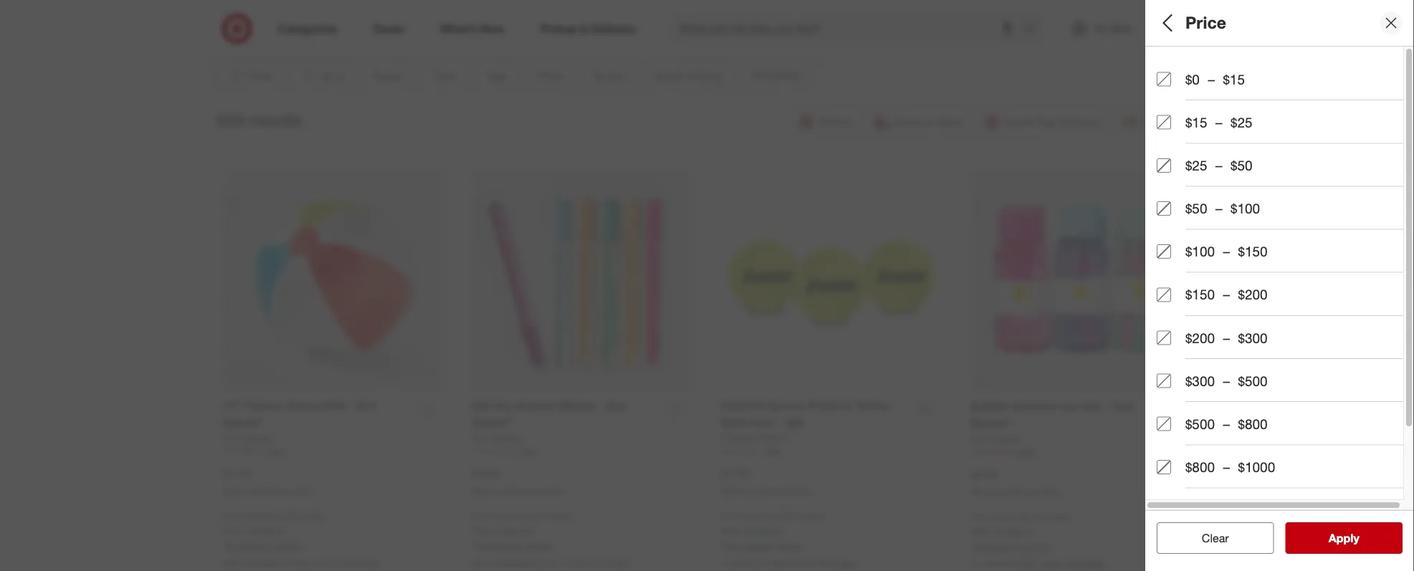 Task type: locate. For each thing, give the bounding box(es) containing it.
clear for clear all
[[1195, 531, 1222, 545]]

jose for $1.50
[[314, 556, 336, 569]]

san for $1.50
[[294, 556, 312, 569]]

shipping for $1.99
[[744, 524, 782, 537]]

1434 link
[[222, 445, 443, 457]]

$35 for $1.99
[[782, 511, 796, 521]]

clear all button
[[1157, 522, 1274, 554]]

shipping down $4.00 when purchased online
[[993, 525, 1031, 538]]

1 vertical spatial $15
[[1185, 114, 1207, 131]]

available
[[241, 556, 280, 569], [491, 556, 529, 569]]

purchased for $1.99
[[746, 486, 787, 496]]

1 horizontal spatial $25
[[1231, 114, 1252, 131]]

san for $5.00
[[544, 556, 561, 569]]

$100 up brand
[[1185, 243, 1215, 260]]

online inside $4.00 when purchased online
[[1038, 486, 1061, 497]]

all filters
[[1157, 13, 1226, 33]]

rating
[[1199, 312, 1241, 329]]

results inside button
[[1337, 531, 1374, 545]]

shipping down $1.99 when purchased online
[[744, 524, 782, 537]]

1 vertical spatial $200
[[1185, 330, 1215, 346]]

$15  –  $25 checkbox
[[1157, 115, 1171, 130]]

shipping down $5.00 when purchased online
[[494, 524, 533, 537]]

1 vertical spatial $150
[[1185, 286, 1215, 303]]

not for $1.50
[[222, 556, 238, 569]]

$300  –  $500
[[1185, 373, 1268, 389]]

purchased inside $5.00 when purchased online
[[496, 486, 537, 496]]

see results
[[1314, 531, 1374, 545]]

$50 up $50  –  $100
[[1231, 157, 1252, 174]]

2 horizontal spatial stock
[[1273, 411, 1306, 427]]

stock for $1.99
[[732, 556, 757, 569]]

1 horizontal spatial stock
[[981, 557, 1006, 570]]

orders down $1.99 when purchased online
[[798, 511, 823, 521]]

424
[[765, 445, 780, 456]]

$1.50
[[222, 467, 250, 481]]

1 vertical spatial $100
[[1185, 243, 1215, 260]]

0 horizontal spatial $50
[[1185, 200, 1207, 217]]

with
[[265, 511, 281, 521], [514, 511, 530, 521], [764, 511, 780, 521], [1013, 511, 1029, 522]]

$500 up include out of stock
[[1238, 373, 1268, 389]]

2 not from the left
[[472, 556, 488, 569]]

clear all
[[1195, 531, 1236, 545]]

online inside $5.00 when purchased online
[[540, 486, 563, 496]]

1 horizontal spatial only ships with $35 orders free shipping * * exclusions apply. in stock at  san jose oakridge
[[970, 511, 1105, 570]]

$100 up $100  –  $150
[[1231, 200, 1260, 217]]

$35 down the $1.50 when purchased online
[[283, 511, 297, 521]]

1 horizontal spatial $100
[[1231, 200, 1260, 217]]

$35 for $4.00
[[1031, 511, 1045, 522]]

0 vertical spatial $500
[[1238, 373, 1268, 389]]

ships down $5.00 when purchased online
[[492, 511, 512, 521]]

$50 right $50  –  $100 checkbox
[[1185, 200, 1207, 217]]

online inside the $1.50 when purchased online
[[290, 486, 313, 496]]

bike
[[1157, 125, 1176, 138]]

apply. for $4.00
[[1025, 540, 1052, 552]]

not
[[222, 556, 238, 569], [472, 556, 488, 569]]

1 horizontal spatial in
[[970, 557, 979, 570]]

orders down $5.00 when purchased online
[[549, 511, 574, 521]]

apply.
[[276, 539, 303, 552], [526, 539, 553, 552], [775, 539, 802, 552], [1025, 540, 1052, 552]]

purchased down $4.00
[[995, 486, 1036, 497]]

jose for $4.00
[[1040, 557, 1062, 570]]

purchased inside $4.00 when purchased online
[[995, 486, 1036, 497]]

purchased inside the $1.50 when purchased online
[[247, 486, 288, 496]]

1 horizontal spatial all
[[1229, 75, 1240, 87]]

$4.00 when purchased online
[[970, 467, 1061, 497]]

online for $1.99
[[789, 486, 812, 496]]

all
[[1225, 531, 1236, 545]]

online down 1434 link
[[290, 486, 313, 496]]

with down $4.00 when purchased online
[[1013, 511, 1029, 522]]

monday;
[[1187, 75, 1226, 87]]

when down $4.00
[[970, 486, 993, 497]]

only
[[222, 511, 240, 521], [472, 511, 489, 521], [721, 511, 739, 521], [970, 511, 988, 522]]

only down $1.99
[[721, 511, 739, 521]]

orders down $4.00 when purchased online
[[1048, 511, 1072, 522]]

exclusions down $1.99 when purchased online
[[725, 539, 772, 552]]

$200 down guest rating
[[1185, 330, 1215, 346]]

in for $4.00
[[970, 557, 979, 570]]

exclusions for $4.00
[[974, 540, 1022, 552]]

2 only ships with $35 orders free shipping * * exclusions apply. not available at san jose oakridge from the left
[[472, 511, 629, 569]]

online
[[290, 486, 313, 496], [540, 486, 563, 496], [789, 486, 812, 496], [1038, 486, 1061, 497]]

1 clear from the left
[[1195, 531, 1222, 545]]

0 vertical spatial deals
[[1157, 56, 1193, 73]]

deals right monday;
[[1242, 75, 1268, 87]]

deals cyber monday; all deals
[[1157, 56, 1268, 87]]

1 horizontal spatial $50
[[1231, 157, 1252, 174]]

purchased down $5.00
[[496, 486, 537, 496]]

exclusions apply. link
[[226, 539, 303, 552], [475, 539, 553, 552], [725, 539, 802, 552], [974, 540, 1052, 552]]

jose
[[314, 556, 336, 569], [564, 556, 585, 569], [791, 556, 812, 569], [1040, 557, 1062, 570]]

exclusions
[[226, 539, 274, 552], [475, 539, 523, 552], [725, 539, 772, 552], [974, 540, 1022, 552]]

1 vertical spatial $500
[[1185, 416, 1215, 432]]

clear
[[1195, 531, 1222, 545], [1202, 531, 1229, 545]]

orders down the $1.50 when purchased online
[[299, 511, 324, 521]]

price button
[[1157, 197, 1414, 247]]

0 vertical spatial $800
[[1238, 416, 1268, 432]]

0 vertical spatial results
[[249, 110, 302, 130]]

exclusions apply. link down $1.99 when purchased online
[[725, 539, 802, 552]]

$300 down rating
[[1238, 330, 1268, 346]]

only for $4.00
[[970, 511, 988, 522]]

apply. down $1.99 when purchased online
[[775, 539, 802, 552]]

$100  –  $150 checkbox
[[1157, 244, 1171, 259]]

$500 right $500  –  $800 checkbox
[[1185, 416, 1215, 432]]

$35 down $5.00 when purchased online
[[533, 511, 546, 521]]

0 horizontal spatial in
[[721, 556, 729, 569]]

age button
[[1157, 147, 1414, 197]]

clear inside the clear all button
[[1195, 531, 1222, 545]]

when for $1.50
[[222, 486, 245, 496]]

$500  –  $800 checkbox
[[1157, 417, 1171, 431]]

only ships with $35 orders free shipping * * exclusions apply. in stock at  san jose oakridge down $1.99 when purchased online
[[721, 511, 856, 569]]

ships
[[242, 511, 262, 521], [492, 511, 512, 521], [741, 511, 761, 521], [990, 511, 1011, 522]]

results
[[249, 110, 302, 130], [1337, 531, 1374, 545]]

apply. down $5.00 when purchased online
[[526, 539, 553, 552]]

at
[[283, 556, 291, 569], [532, 556, 541, 569], [759, 556, 768, 569], [1009, 557, 1017, 570]]

when down $5.00
[[472, 486, 494, 496]]

exclusions apply. link for $5.00
[[475, 539, 553, 552]]

oakridge for $5.00
[[588, 556, 629, 569]]

$200  –  $300 checkbox
[[1157, 331, 1171, 345]]

$800 up $1000
[[1238, 416, 1268, 432]]

only down $5.00
[[472, 511, 489, 521]]

0 horizontal spatial $100
[[1185, 243, 1215, 260]]

$150
[[1238, 243, 1268, 260], [1185, 286, 1215, 303]]

only down $4.00
[[970, 511, 988, 522]]

purchased down $1.50
[[247, 486, 288, 496]]

1 vertical spatial $800
[[1185, 459, 1215, 475]]

purchased down $1.99
[[746, 486, 787, 496]]

1767 link
[[472, 445, 692, 457]]

san for $1.99
[[771, 556, 788, 569]]

0 vertical spatial $25
[[1231, 114, 1252, 131]]

oakridge for $4.00
[[1064, 557, 1105, 570]]

shipping for $4.00
[[993, 525, 1031, 538]]

1 vertical spatial results
[[1337, 531, 1374, 545]]

exclusions apply. link down $4.00 when purchased online
[[974, 540, 1052, 552]]

$150  –  $200 checkbox
[[1157, 288, 1171, 302]]

when down $1.50
[[222, 486, 245, 496]]

online down 424 'link'
[[789, 486, 812, 496]]

price up deals cyber monday; all deals
[[1185, 13, 1226, 33]]

exclusions down the $1.50 when purchased online
[[226, 539, 274, 552]]

apply. for $1.99
[[775, 539, 802, 552]]

2 clear from the left
[[1202, 531, 1229, 545]]

1 horizontal spatial available
[[491, 556, 529, 569]]

shipping
[[245, 524, 283, 537], [494, 524, 533, 537], [744, 524, 782, 537], [993, 525, 1031, 538]]

apply. for $5.00
[[526, 539, 553, 552]]

1 vertical spatial $300
[[1185, 373, 1215, 389]]

with for $4.00
[[1013, 511, 1029, 522]]

ships for $4.00
[[990, 511, 1011, 522]]

with down the $1.50 when purchased online
[[265, 511, 281, 521]]

all left the filters
[[1157, 13, 1177, 33]]

$35 for $5.00
[[533, 511, 546, 521]]

2 available from the left
[[491, 556, 529, 569]]

ships down $1.99 when purchased online
[[741, 511, 761, 521]]

deals
[[1157, 56, 1193, 73], [1242, 75, 1268, 87]]

with down $5.00 when purchased online
[[514, 511, 530, 521]]

$25
[[1231, 114, 1252, 131], [1185, 157, 1207, 174]]

only ships with $35 orders free shipping * * exclusions apply. not available at san jose oakridge
[[222, 511, 379, 569], [472, 511, 629, 569]]

exclusions apply. link down $5.00 when purchased online
[[475, 539, 553, 552]]

online inside $1.99 when purchased online
[[789, 486, 812, 496]]

price inside price button
[[1157, 212, 1190, 228]]

1 available from the left
[[241, 556, 280, 569]]

$5.00 when purchased online
[[472, 467, 563, 496]]

What can we help you find? suggestions appear below search field
[[671, 13, 1027, 44]]

1767
[[516, 445, 535, 456]]

$25  –  $50 checkbox
[[1157, 158, 1171, 173]]

only ships with $35 orders free shipping * * exclusions apply. in stock at  san jose oakridge
[[721, 511, 856, 569], [970, 511, 1105, 570]]

online down 1767 link
[[540, 486, 563, 496]]

available for $5.00
[[491, 556, 529, 569]]

0 horizontal spatial only ships with $35 orders free shipping * * exclusions apply. not available at san jose oakridge
[[222, 511, 379, 569]]

$300  –  $500 checkbox
[[1157, 374, 1171, 388]]

free down $1.99
[[721, 524, 741, 537]]

0 horizontal spatial $25
[[1185, 157, 1207, 174]]

fpo/apo button
[[1157, 348, 1414, 398]]

exclusions for $1.99
[[725, 539, 772, 552]]

1 horizontal spatial $300
[[1238, 330, 1268, 346]]

price
[[1185, 13, 1226, 33], [1157, 212, 1190, 228]]

in
[[721, 556, 729, 569], [970, 557, 979, 570]]

deals up cyber
[[1157, 56, 1193, 73]]

$15 right 'bike'
[[1185, 114, 1207, 131]]

$200 up rating
[[1238, 286, 1268, 303]]

when inside $1.99 when purchased online
[[721, 486, 743, 496]]

$200
[[1238, 286, 1268, 303], [1185, 330, 1215, 346]]

when inside $4.00 when purchased online
[[970, 486, 993, 497]]

include
[[1185, 411, 1230, 427]]

1 horizontal spatial deals
[[1242, 75, 1268, 87]]

when down $1.99
[[721, 486, 743, 496]]

$800
[[1238, 416, 1268, 432], [1185, 459, 1215, 475]]

1 vertical spatial all
[[1229, 75, 1240, 87]]

when inside the $1.50 when purchased online
[[222, 486, 245, 496]]

0 horizontal spatial available
[[241, 556, 280, 569]]

*
[[283, 524, 287, 537], [533, 524, 536, 537], [782, 524, 786, 537], [1031, 525, 1035, 538], [222, 539, 226, 552], [472, 539, 475, 552], [721, 539, 725, 552], [970, 540, 974, 552]]

$25 right helmets
[[1231, 114, 1252, 131]]

purchased inside $1.99 when purchased online
[[746, 486, 787, 496]]

free down $5.00
[[472, 524, 491, 537]]

price up $100  –  $150 option
[[1157, 212, 1190, 228]]

online down 1334 link
[[1038, 486, 1061, 497]]

0 horizontal spatial deals
[[1157, 56, 1193, 73]]

when for $4.00
[[970, 486, 993, 497]]

with down $1.99 when purchased online
[[764, 511, 780, 521]]

results right see
[[1337, 531, 1374, 545]]

only ships with $35 orders free shipping * * exclusions apply. in stock at  san jose oakridge down $4.00 when purchased online
[[970, 511, 1105, 570]]

all filters dialog
[[1145, 0, 1414, 571]]

in for $1.99
[[721, 556, 729, 569]]

$300
[[1238, 330, 1268, 346], [1185, 373, 1215, 389]]

1 horizontal spatial only ships with $35 orders free shipping * * exclusions apply. not available at san jose oakridge
[[472, 511, 629, 569]]

purchased
[[247, 486, 288, 496], [496, 486, 537, 496], [746, 486, 787, 496], [995, 486, 1036, 497]]

clear inside clear button
[[1202, 531, 1229, 545]]

exclusions for $5.00
[[475, 539, 523, 552]]

$35
[[283, 511, 297, 521], [533, 511, 546, 521], [782, 511, 796, 521], [1031, 511, 1045, 522]]

1334
[[1015, 446, 1034, 457]]

not for $5.00
[[472, 556, 488, 569]]

results right 624
[[249, 110, 302, 130]]

1 not from the left
[[222, 556, 238, 569]]

0 horizontal spatial not
[[222, 556, 238, 569]]

only ships with $35 orders free shipping * * exclusions apply. not available at san jose oakridge down $5.00 when purchased online
[[472, 511, 629, 569]]

$25 right age
[[1185, 157, 1207, 174]]

$800 right $800  –  $1000 option
[[1185, 459, 1215, 475]]

see results button
[[1285, 522, 1403, 554]]

$35 down $1.99 when purchased online
[[782, 511, 796, 521]]

only ships with $35 orders free shipping * * exclusions apply. not available at san jose oakridge down the $1.50 when purchased online
[[222, 511, 379, 569]]

shipping down the $1.50 when purchased online
[[245, 524, 283, 537]]

ships down $4.00 when purchased online
[[990, 511, 1011, 522]]

$1.99 when purchased online
[[721, 467, 812, 496]]

only ships with $35 orders free shipping * * exclusions apply. in stock at  san jose oakridge for $4.00
[[970, 511, 1105, 570]]

0 horizontal spatial stock
[[732, 556, 757, 569]]

free down $4.00
[[970, 525, 990, 538]]

only ships with $35 orders free shipping * * exclusions apply. not available at san jose oakridge for $1.50
[[222, 511, 379, 569]]

oakridge
[[338, 556, 379, 569], [588, 556, 629, 569], [815, 556, 856, 569], [1064, 557, 1105, 570]]

$15
[[1223, 71, 1245, 87], [1185, 114, 1207, 131]]

san
[[294, 556, 312, 569], [544, 556, 561, 569], [771, 556, 788, 569], [1020, 557, 1038, 570]]

0 horizontal spatial all
[[1157, 13, 1177, 33]]

only down $1.50
[[222, 511, 240, 521]]

1 only ships with $35 orders free shipping * * exclusions apply. not available at san jose oakridge from the left
[[222, 511, 379, 569]]

$150  –  $200
[[1185, 286, 1268, 303]]

0 vertical spatial $15
[[1223, 71, 1245, 87]]

$50
[[1231, 157, 1252, 174], [1185, 200, 1207, 217]]

0 horizontal spatial $800
[[1185, 459, 1215, 475]]

purchased for $1.50
[[247, 486, 288, 496]]

0 horizontal spatial results
[[249, 110, 302, 130]]

0 vertical spatial $200
[[1238, 286, 1268, 303]]

1 vertical spatial price
[[1157, 212, 1190, 228]]

exclusions down $5.00 when purchased online
[[475, 539, 523, 552]]

$15 right the $0 at the right of the page
[[1223, 71, 1245, 87]]

$300 right $300  –  $500 checkbox
[[1185, 373, 1215, 389]]

apply. down the $1.50 when purchased online
[[276, 539, 303, 552]]

free for $4.00
[[970, 525, 990, 538]]

exclusions down $4.00 when purchased online
[[974, 540, 1022, 552]]

ships for $1.50
[[242, 511, 262, 521]]

ships down the $1.50 when purchased online
[[242, 511, 262, 521]]

apply. down $4.00 when purchased online
[[1025, 540, 1052, 552]]

0 vertical spatial price
[[1185, 13, 1226, 33]]

exclusions apply. link down the $1.50 when purchased online
[[226, 539, 303, 552]]

all
[[1157, 13, 1177, 33], [1229, 75, 1240, 87]]

when inside $5.00 when purchased online
[[472, 486, 494, 496]]

brand button
[[1157, 247, 1414, 297]]

free down $1.50
[[222, 524, 242, 537]]

0 vertical spatial $100
[[1231, 200, 1260, 217]]

Include out of stock checkbox
[[1157, 412, 1171, 426]]

$100  –  $150
[[1185, 243, 1268, 260]]

0 horizontal spatial only ships with $35 orders free shipping * * exclusions apply. in stock at  san jose oakridge
[[721, 511, 856, 569]]

1 horizontal spatial $200
[[1238, 286, 1268, 303]]

0 horizontal spatial $300
[[1185, 373, 1215, 389]]

free
[[222, 524, 242, 537], [472, 524, 491, 537], [721, 524, 741, 537], [970, 525, 990, 538]]

when
[[222, 486, 245, 496], [472, 486, 494, 496], [721, 486, 743, 496], [970, 486, 993, 497]]

$35 down $4.00 when purchased online
[[1031, 511, 1045, 522]]

$100
[[1231, 200, 1260, 217], [1185, 243, 1215, 260]]

all right monday;
[[1229, 75, 1240, 87]]

0 vertical spatial $150
[[1238, 243, 1268, 260]]

1 horizontal spatial not
[[472, 556, 488, 569]]

$500
[[1238, 373, 1268, 389], [1185, 416, 1215, 432]]

1 horizontal spatial results
[[1337, 531, 1374, 545]]

orders for $1.99
[[798, 511, 823, 521]]

orders
[[299, 511, 324, 521], [549, 511, 574, 521], [798, 511, 823, 521], [1048, 511, 1072, 522]]



Task type: describe. For each thing, give the bounding box(es) containing it.
$5.00
[[472, 467, 500, 481]]

at for $4.00
[[1009, 557, 1017, 570]]

$1000
[[1238, 459, 1275, 475]]

results for 624 results
[[249, 110, 302, 130]]

orders for $4.00
[[1048, 511, 1072, 522]]

ships for $1.99
[[741, 511, 761, 521]]

orders for $5.00
[[549, 511, 574, 521]]

624 results
[[217, 110, 302, 130]]

1334 link
[[970, 445, 1192, 458]]

1 horizontal spatial $500
[[1238, 373, 1268, 389]]

0 horizontal spatial $200
[[1185, 330, 1215, 346]]

stock inside "all filters" dialog
[[1273, 411, 1306, 427]]

exclusions apply. link for $4.00
[[974, 540, 1052, 552]]

oakridge for $1.50
[[338, 556, 379, 569]]

only for $1.99
[[721, 511, 739, 521]]

1 horizontal spatial $800
[[1238, 416, 1268, 432]]

$15  –  $25
[[1185, 114, 1252, 131]]

at for $1.50
[[283, 556, 291, 569]]

free for $5.00
[[472, 524, 491, 537]]

1 horizontal spatial $150
[[1238, 243, 1268, 260]]

$200  –  $300
[[1185, 330, 1268, 346]]

1 horizontal spatial $15
[[1223, 71, 1245, 87]]

1 vertical spatial $50
[[1185, 200, 1207, 217]]

all inside deals cyber monday; all deals
[[1229, 75, 1240, 87]]

guest rating button
[[1157, 297, 1414, 348]]

filters
[[1181, 13, 1226, 33]]

guest rating
[[1157, 312, 1241, 329]]

424 link
[[721, 445, 942, 457]]

$800  –  $1000 checkbox
[[1157, 460, 1171, 474]]

fpo/apo
[[1157, 362, 1219, 379]]

clear for clear
[[1202, 531, 1229, 545]]

jose for $1.99
[[791, 556, 812, 569]]

type
[[1157, 107, 1187, 123]]

cyber
[[1157, 75, 1184, 87]]

$35 for $1.50
[[283, 511, 297, 521]]

$1.99
[[721, 467, 749, 481]]

$4.00
[[970, 467, 998, 481]]

jose for $5.00
[[564, 556, 585, 569]]

0 horizontal spatial $150
[[1185, 286, 1215, 303]]

available for $1.50
[[241, 556, 280, 569]]

with for $1.99
[[764, 511, 780, 521]]

only for $1.50
[[222, 511, 240, 521]]

sponsored
[[1095, 34, 1137, 45]]

stock for $4.00
[[981, 557, 1006, 570]]

online for $5.00
[[540, 486, 563, 496]]

$800  –  $1000
[[1185, 459, 1275, 475]]

price dialog
[[1145, 0, 1414, 571]]

when for $5.00
[[472, 486, 494, 496]]

only ships with $35 orders free shipping * * exclusions apply. not available at san jose oakridge for $5.00
[[472, 511, 629, 569]]

search button
[[1017, 13, 1052, 47]]

only for $5.00
[[472, 511, 489, 521]]

apply. for $1.50
[[276, 539, 303, 552]]

age
[[1157, 157, 1182, 173]]

0 horizontal spatial $500
[[1185, 416, 1215, 432]]

when for $1.99
[[721, 486, 743, 496]]

exclusions apply. link for $1.99
[[725, 539, 802, 552]]

of
[[1257, 411, 1269, 427]]

at for $5.00
[[532, 556, 541, 569]]

624
[[217, 110, 244, 130]]

online for $4.00
[[1038, 486, 1061, 497]]

price inside price dialog
[[1185, 13, 1226, 33]]

type bike helmets
[[1157, 107, 1216, 138]]

san for $4.00
[[1020, 557, 1038, 570]]

with for $5.00
[[514, 511, 530, 521]]

1434
[[267, 445, 286, 456]]

1 vertical spatial $25
[[1185, 157, 1207, 174]]

$0  –  $15
[[1185, 71, 1245, 87]]

helmets
[[1179, 125, 1216, 138]]

1 vertical spatial deals
[[1242, 75, 1268, 87]]

ships for $5.00
[[492, 511, 512, 521]]

at for $1.99
[[759, 556, 768, 569]]

apply
[[1329, 531, 1359, 545]]

orders for $1.50
[[299, 511, 324, 521]]

0 vertical spatial $50
[[1231, 157, 1252, 174]]

guest
[[1157, 312, 1195, 329]]

$500  –  $800
[[1185, 416, 1268, 432]]

out
[[1234, 411, 1253, 427]]

clear button
[[1157, 522, 1274, 554]]

shipping for $5.00
[[494, 524, 533, 537]]

shipping for $1.50
[[245, 524, 283, 537]]

$1.50 when purchased online
[[222, 467, 313, 496]]

free for $1.99
[[721, 524, 741, 537]]

$0
[[1185, 71, 1200, 87]]

online for $1.50
[[290, 486, 313, 496]]

exclusions apply. link for $1.50
[[226, 539, 303, 552]]

0 vertical spatial $300
[[1238, 330, 1268, 346]]

advertisement region
[[277, 0, 1137, 33]]

purchased for $4.00
[[995, 486, 1036, 497]]

see
[[1314, 531, 1334, 545]]

$50  –  $100
[[1185, 200, 1260, 217]]

$50  –  $100 checkbox
[[1157, 201, 1171, 216]]

$0  –  $15 checkbox
[[1157, 72, 1171, 86]]

purchased for $5.00
[[496, 486, 537, 496]]

results for see results
[[1337, 531, 1374, 545]]

free for $1.50
[[222, 524, 242, 537]]

apply button
[[1285, 522, 1403, 554]]

exclusions for $1.50
[[226, 539, 274, 552]]

with for $1.50
[[265, 511, 281, 521]]

search
[[1017, 23, 1052, 37]]

brand
[[1157, 262, 1196, 279]]

0 vertical spatial all
[[1157, 13, 1177, 33]]

include out of stock
[[1185, 411, 1306, 427]]

$25  –  $50
[[1185, 157, 1252, 174]]

oakridge for $1.99
[[815, 556, 856, 569]]

0 horizontal spatial $15
[[1185, 114, 1207, 131]]

only ships with $35 orders free shipping * * exclusions apply. in stock at  san jose oakridge for $1.99
[[721, 511, 856, 569]]



Task type: vqa. For each thing, say whether or not it's contained in the screenshot.
GUEST RATING
yes



